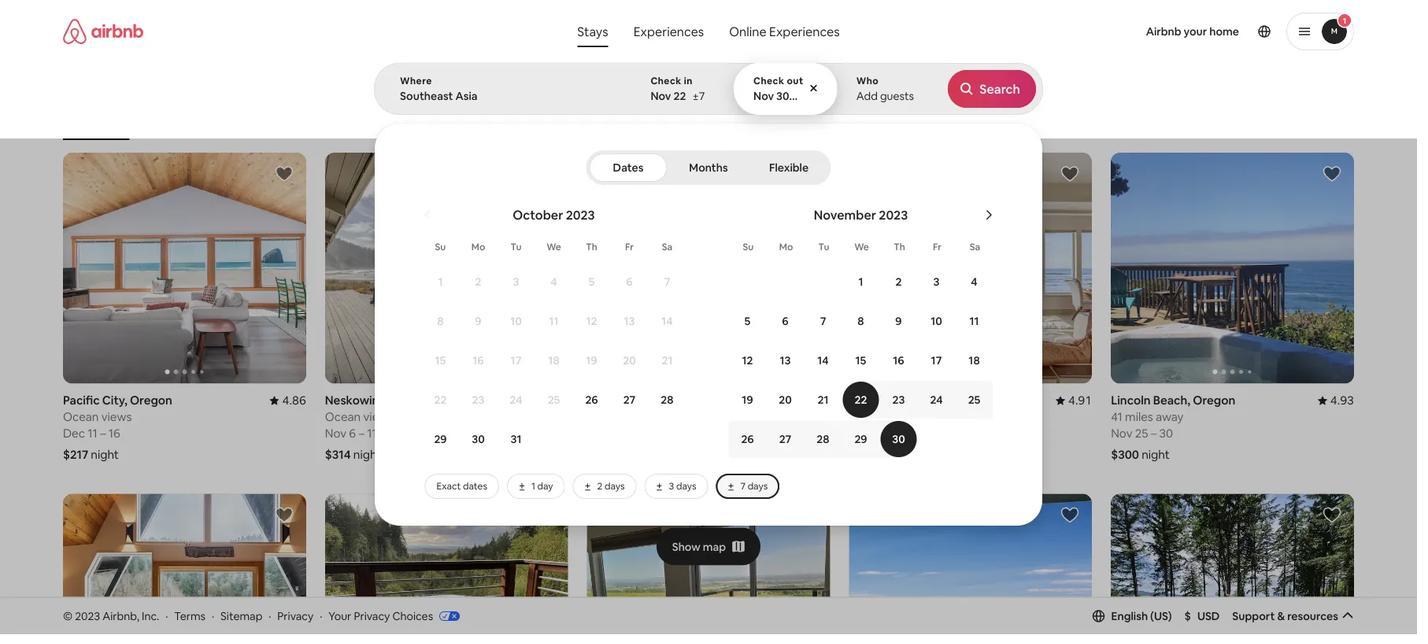 Task type: locate. For each thing, give the bounding box(es) containing it.
1 check from the left
[[651, 75, 682, 87]]

0 horizontal spatial 1 button
[[422, 263, 459, 301]]

$
[[1185, 609, 1191, 623]]

$ usd
[[1185, 609, 1220, 623]]

1 · from the left
[[165, 609, 168, 623]]

4.96 out of 5 average rating image
[[794, 393, 830, 408]]

2 ocean from the left
[[325, 409, 361, 425]]

24
[[510, 393, 522, 407], [930, 393, 943, 407]]

±7
[[692, 89, 705, 103], [796, 89, 808, 103]]

4 for october 2023
[[551, 275, 557, 289]]

homes
[[773, 116, 803, 129]]

1 vertical spatial 27 button
[[767, 420, 804, 458]]

city, inside lincoln city, oregon ocean views dec 2 – 7 $260 night
[[891, 393, 916, 408]]

2 1 button from the left
[[842, 263, 880, 301]]

0 vertical spatial 26
[[585, 393, 598, 407]]

ocean down neskowin,
[[325, 409, 361, 425]]

0 horizontal spatial 6
[[349, 426, 356, 441]]

14
[[662, 314, 673, 328], [818, 354, 829, 368]]

check inside check out nov 30 ±7
[[754, 75, 785, 87]]

the-
[[846, 116, 864, 129]]

17 button
[[497, 342, 535, 380], [918, 342, 956, 380]]

0 horizontal spatial 14
[[662, 314, 673, 328]]

4.91 out of 5 average rating image
[[1056, 393, 1092, 408]]

exact dates
[[437, 480, 487, 493]]

27 button
[[611, 381, 648, 419], [767, 420, 804, 458]]

24 button
[[497, 381, 535, 419], [918, 381, 956, 419]]

support & resources
[[1233, 609, 1339, 623]]

airbnb,
[[103, 609, 139, 623]]

nov up the historical homes
[[754, 89, 774, 103]]

treehouses
[[652, 117, 703, 129]]

1 3 button from the left
[[497, 263, 535, 301]]

1 horizontal spatial 17
[[931, 354, 942, 368]]

nov down 41
[[1111, 426, 1133, 441]]

home
[[1210, 24, 1239, 39]]

privacy left your
[[277, 609, 314, 623]]

1 15 from the left
[[435, 354, 446, 368]]

22 down in
[[674, 89, 686, 103]]

1 horizontal spatial 4
[[971, 275, 978, 289]]

experiences up in
[[634, 23, 704, 39]]

3 – from the left
[[883, 426, 889, 441]]

0 horizontal spatial 11 button
[[535, 302, 573, 340]]

2023 right ©
[[75, 609, 100, 623]]

2 dec from the left
[[849, 426, 871, 441]]

1 day
[[531, 480, 553, 493]]

show map button
[[657, 528, 761, 566]]

0 vertical spatial 27
[[623, 393, 636, 407]]

2 15 from the left
[[856, 354, 866, 368]]

4 button for october 2023
[[535, 263, 573, 301]]

4 button
[[535, 263, 573, 301], [956, 263, 993, 301]]

th
[[586, 241, 597, 253], [894, 241, 905, 253]]

0 horizontal spatial 4 button
[[535, 263, 573, 301]]

– inside lincoln city, oregon ocean views dec 2 – 7 $260 night
[[883, 426, 889, 441]]

29 up $260
[[855, 432, 867, 446]]

1 horizontal spatial 18 button
[[956, 342, 993, 380]]

tu down october
[[511, 241, 522, 253]]

1 24 button from the left
[[497, 381, 535, 419]]

1 vertical spatial 5 button
[[729, 302, 767, 340]]

0 vertical spatial 12
[[586, 314, 597, 328]]

2 button for october 2023
[[459, 263, 497, 301]]

1 vertical spatial 14 button
[[804, 342, 842, 380]]

views inside pacific city, oregon ocean views dec 11 – 16 $217 night
[[101, 409, 132, 425]]

2 24 from the left
[[930, 393, 943, 407]]

1 vertical spatial 13
[[780, 354, 791, 368]]

0 horizontal spatial add to wishlist: amity, oregon image
[[799, 506, 818, 525]]

2 days from the left
[[676, 480, 696, 493]]

lincoln for lincoln city, oregon ocean views
[[587, 393, 627, 408]]

1 horizontal spatial ±7
[[796, 89, 808, 103]]

0 horizontal spatial 3
[[513, 275, 519, 289]]

1 horizontal spatial su
[[743, 241, 754, 253]]

18
[[548, 354, 560, 368], [969, 354, 980, 368]]

1 18 from the left
[[548, 354, 560, 368]]

2 – from the left
[[359, 426, 364, 441]]

check out nov 30 ±7
[[754, 75, 808, 103]]

1 vertical spatial 6
[[782, 314, 789, 328]]

2 horizontal spatial lincoln
[[1111, 393, 1151, 408]]

add to wishlist: amity, oregon image
[[537, 506, 556, 525]]

· right inc.
[[165, 609, 168, 623]]

lincoln inside "lincoln beach, oregon 41 miles away nov 25 – 30 $300 night"
[[1111, 393, 1151, 408]]

0 vertical spatial 14 button
[[648, 302, 686, 340]]

tab list containing dates
[[589, 150, 828, 185]]

2 vertical spatial 6
[[349, 426, 356, 441]]

1 horizontal spatial check
[[754, 75, 785, 87]]

11 inside neskowin, oregon ocean views nov 6 – 11 $314 night
[[367, 426, 377, 441]]

th down november 2023
[[894, 241, 905, 253]]

city, inside pacific city, oregon ocean views dec 11 – 16 $217 night
[[102, 393, 127, 408]]

1 2 button from the left
[[459, 263, 497, 301]]

None search field
[[374, 0, 1417, 526]]

0 horizontal spatial 28
[[661, 393, 674, 407]]

lincoln beach, oregon 41 miles away nov 25 – 30 $300 night
[[1111, 393, 1236, 462]]

0 horizontal spatial experiences
[[634, 23, 704, 39]]

add to wishlist: lincoln city, oregon image
[[799, 165, 818, 183], [1061, 165, 1080, 183]]

3 ocean from the left
[[849, 409, 885, 425]]

add to wishlist: lincoln city, oregon image down 'breakfasts'
[[1061, 165, 1080, 183]]

nov up $314
[[325, 426, 347, 441]]

11 inside pacific city, oregon ocean views dec 11 – 16 $217 night
[[88, 426, 97, 441]]

we down the october 2023
[[547, 241, 561, 253]]

1 lincoln from the left
[[849, 393, 889, 408]]

check in nov 22 ±7
[[651, 75, 705, 103]]

16 button
[[459, 342, 497, 380], [880, 342, 918, 380]]

online
[[729, 23, 767, 39]]

2 2 button from the left
[[880, 263, 918, 301]]

2 button
[[459, 263, 497, 301], [880, 263, 918, 301]]

group
[[63, 79, 1083, 140], [63, 153, 306, 384], [325, 153, 568, 384], [587, 153, 830, 384], [849, 153, 1092, 384], [1111, 153, 1354, 384], [63, 494, 306, 635], [325, 494, 568, 635], [587, 494, 830, 635], [849, 494, 1092, 635], [1111, 494, 1354, 635]]

what can we help you find? tab list
[[565, 16, 717, 47]]

who
[[856, 75, 879, 87]]

1 30 button from the left
[[459, 420, 497, 458]]

2 4 from the left
[[971, 275, 978, 289]]

2 29 from the left
[[855, 432, 867, 446]]

0 horizontal spatial 8 button
[[422, 302, 459, 340]]

25
[[548, 393, 560, 407], [968, 393, 981, 407], [1135, 426, 1148, 441]]

oregon
[[130, 393, 172, 408], [385, 393, 427, 408], [919, 393, 961, 408], [657, 393, 699, 408], [1193, 393, 1236, 408]]

0 horizontal spatial 10
[[510, 314, 522, 328]]

1 horizontal spatial 11 button
[[956, 302, 993, 340]]

add to wishlist: amity, oregon image
[[799, 506, 818, 525], [1323, 506, 1342, 525]]

& right support
[[1278, 609, 1285, 623]]

20 button left 4.96
[[767, 381, 804, 419]]

3 days from the left
[[748, 480, 768, 493]]

omg!
[[592, 117, 617, 129]]

days for 2 days
[[605, 480, 625, 493]]

3 city, from the left
[[629, 393, 654, 408]]

1 4 button from the left
[[535, 263, 573, 301]]

±7 down in
[[692, 89, 705, 103]]

3 views from the left
[[887, 409, 918, 425]]

fr
[[625, 241, 634, 253], [933, 241, 942, 253]]

21
[[662, 354, 673, 368], [818, 393, 829, 407]]

1 we from the left
[[547, 241, 561, 253]]

26 up 7 days
[[741, 432, 754, 446]]

0 horizontal spatial 17 button
[[497, 342, 535, 380]]

lincoln inside lincoln city, oregon ocean views
[[587, 393, 627, 408]]

tu down november
[[819, 241, 829, 253]]

check
[[651, 75, 682, 87], [754, 75, 785, 87]]

th down the october 2023
[[586, 241, 597, 253]]

27 button down 4.96 out of 5 average rating icon
[[767, 420, 804, 458]]

22 right neskowin, oregon ocean views nov 6 – 11 $314 night
[[434, 393, 447, 407]]

1 vertical spatial 13 button
[[767, 342, 804, 380]]

2 oregon from the left
[[385, 393, 427, 408]]

0 horizontal spatial 16
[[108, 426, 120, 441]]

check left out
[[754, 75, 785, 87]]

tab list
[[589, 150, 828, 185]]

16 inside pacific city, oregon ocean views dec 11 – 16 $217 night
[[108, 426, 120, 441]]

tab list inside stays tab panel
[[589, 150, 828, 185]]

1 horizontal spatial 20 button
[[767, 381, 804, 419]]

days for 7 days
[[748, 480, 768, 493]]

dec up $217
[[63, 426, 85, 441]]

±7 inside check in nov 22 ±7
[[692, 89, 705, 103]]

we down november 2023
[[854, 241, 869, 253]]

30
[[776, 89, 789, 103], [1159, 426, 1173, 441], [472, 432, 485, 446], [892, 432, 905, 446]]

1 29 from the left
[[434, 432, 447, 446]]

20 button up lincoln city, oregon ocean views
[[611, 342, 648, 380]]

2 su from the left
[[743, 241, 754, 253]]

bed
[[1003, 117, 1021, 129]]

30 button left 31
[[459, 420, 497, 458]]

19 button left 4.96 out of 5 average rating icon
[[729, 381, 767, 419]]

14 for rightmost '14' button
[[818, 354, 829, 368]]

27 button right 4.8 in the left bottom of the page
[[611, 381, 648, 419]]

©
[[63, 609, 73, 623]]

0 horizontal spatial 23 button
[[459, 381, 497, 419]]

oregon inside pacific city, oregon ocean views dec 11 – 16 $217 night
[[130, 393, 172, 408]]

months button
[[670, 154, 747, 182]]

ocean inside neskowin, oregon ocean views nov 6 – 11 $314 night
[[325, 409, 361, 425]]

0 horizontal spatial 30 button
[[459, 420, 497, 458]]

4 – from the left
[[1151, 426, 1157, 441]]

2 4 button from the left
[[956, 263, 993, 301]]

0 vertical spatial 13 button
[[611, 302, 648, 340]]

1 privacy from the left
[[277, 609, 314, 623]]

1 vertical spatial 20
[[779, 393, 792, 407]]

0 horizontal spatial 21 button
[[648, 342, 686, 380]]

1 ±7 from the left
[[692, 89, 705, 103]]

1 horizontal spatial 10
[[931, 314, 942, 328]]

1 – from the left
[[100, 426, 106, 441]]

2 views from the left
[[363, 409, 394, 425]]

10 button
[[497, 302, 535, 340], [918, 302, 956, 340]]

26 button right 4.8 in the left bottom of the page
[[573, 381, 611, 419]]

privacy right your
[[354, 609, 390, 623]]

7 button
[[648, 263, 686, 301], [804, 302, 842, 340]]

0 horizontal spatial 12
[[586, 314, 597, 328]]

english
[[1111, 609, 1148, 623]]

1 10 from the left
[[510, 314, 522, 328]]

30 inside check out nov 30 ±7
[[776, 89, 789, 103]]

13
[[624, 314, 635, 328], [780, 354, 791, 368]]

3 button
[[497, 263, 535, 301], [918, 263, 956, 301]]

night right $260
[[880, 447, 908, 462]]

1 horizontal spatial 6 button
[[767, 302, 804, 340]]

1 horizontal spatial 21 button
[[804, 381, 842, 419]]

1 4 from the left
[[551, 275, 557, 289]]

26 button up 7 days
[[729, 420, 767, 458]]

29 button
[[422, 420, 459, 458], [842, 420, 880, 458]]

21 for the 21 button to the bottom
[[818, 393, 829, 407]]

3 · from the left
[[269, 609, 271, 623]]

1 views from the left
[[101, 409, 132, 425]]

1 8 from the left
[[437, 314, 444, 328]]

1 1 button from the left
[[422, 263, 459, 301]]

29 for 2nd 29 button from right
[[434, 432, 447, 446]]

12
[[586, 314, 597, 328], [742, 354, 753, 368]]

·
[[165, 609, 168, 623], [212, 609, 214, 623], [269, 609, 271, 623], [320, 609, 322, 623]]

1 night from the left
[[91, 447, 119, 462]]

30 button right $260
[[880, 420, 918, 458]]

$260
[[849, 447, 877, 462]]

· left your
[[320, 609, 322, 623]]

1 vertical spatial 14
[[818, 354, 829, 368]]

0 vertical spatial 5 button
[[573, 263, 611, 301]]

· left the privacy link
[[269, 609, 271, 623]]

0 horizontal spatial 10 button
[[497, 302, 535, 340]]

22 right 4.96
[[855, 393, 867, 407]]

1 8 button from the left
[[422, 302, 459, 340]]

where
[[400, 75, 432, 87]]

1 horizontal spatial 27 button
[[767, 420, 804, 458]]

7 inside lincoln city, oregon ocean views dec 2 – 7 $260 night
[[891, 426, 898, 441]]

2 horizontal spatial days
[[748, 480, 768, 493]]

night inside "lincoln beach, oregon 41 miles away nov 25 – 30 $300 night"
[[1142, 447, 1170, 462]]

days up show
[[676, 480, 696, 493]]

2 23 button from the left
[[880, 381, 918, 419]]

26 for right 26 button
[[741, 432, 754, 446]]

30 inside "lincoln beach, oregon 41 miles away nov 25 – 30 $300 night"
[[1159, 426, 1173, 441]]

2 add to wishlist: lincoln city, oregon image from the left
[[1061, 165, 1080, 183]]

16
[[473, 354, 484, 368], [893, 354, 904, 368], [108, 426, 120, 441]]

14 button
[[648, 302, 686, 340], [804, 342, 842, 380]]

dec inside lincoln city, oregon ocean views dec 2 – 7 $260 night
[[849, 426, 871, 441]]

add to wishlist: lincoln city, oregon image for lincoln city, oregon ocean views
[[799, 165, 818, 183]]

nov up treehouses at top
[[651, 89, 671, 103]]

ocean inside lincoln city, oregon ocean views dec 2 – 7 $260 night
[[849, 409, 885, 425]]

oregon for nov 25 – 30
[[1193, 393, 1236, 408]]

2023 right november
[[879, 207, 908, 223]]

1 horizontal spatial experiences
[[769, 23, 840, 39]]

11
[[549, 314, 559, 328], [970, 314, 979, 328], [88, 426, 97, 441], [367, 426, 377, 441]]

3 oregon from the left
[[919, 393, 961, 408]]

0 horizontal spatial mo
[[471, 241, 485, 253]]

$217
[[63, 447, 88, 462]]

3 lincoln from the left
[[1111, 393, 1151, 408]]

2 city, from the left
[[891, 393, 916, 408]]

ocean up '2 days' at the bottom
[[587, 409, 623, 425]]

0 horizontal spatial city,
[[102, 393, 127, 408]]

1 days from the left
[[605, 480, 625, 493]]

20 up lincoln city, oregon ocean views
[[623, 354, 636, 368]]

profile element
[[866, 0, 1354, 63]]

1 horizontal spatial privacy
[[354, 609, 390, 623]]

12 button
[[573, 302, 611, 340], [729, 342, 767, 380]]

4.8 out of 5 average rating image
[[539, 393, 568, 408]]

oregon inside "lincoln beach, oregon 41 miles away nov 25 – 30 $300 night"
[[1193, 393, 1236, 408]]

1 horizontal spatial 5
[[745, 314, 751, 328]]

night right $300 on the right bottom of the page
[[1142, 447, 1170, 462]]

1 horizontal spatial 30 button
[[880, 420, 918, 458]]

1 horizontal spatial add to wishlist: lincoln city, oregon image
[[1061, 165, 1080, 183]]

ocean inside lincoln city, oregon ocean views
[[587, 409, 623, 425]]

ocean for pacific city, oregon ocean views dec 11 – 16 $217 night
[[63, 409, 99, 425]]

25 button
[[535, 381, 573, 419], [956, 381, 993, 419]]

1 9 from the left
[[475, 314, 482, 328]]

1 horizontal spatial 9
[[896, 314, 902, 328]]

2 horizontal spatial 16
[[893, 354, 904, 368]]

check inside check in nov 22 ±7
[[651, 75, 682, 87]]

1 th from the left
[[586, 241, 597, 253]]

ocean up $260
[[849, 409, 885, 425]]

2 horizontal spatial 3
[[934, 275, 940, 289]]

1 horizontal spatial 19 button
[[729, 381, 767, 419]]

neskowin, oregon ocean views nov 6 – 11 $314 night
[[325, 393, 427, 462]]

nov inside check out nov 30 ±7
[[754, 89, 774, 103]]

miles
[[1125, 409, 1153, 425]]

4 night from the left
[[1142, 447, 1170, 462]]

days left 3 days at the left bottom of page
[[605, 480, 625, 493]]

0 horizontal spatial 12 button
[[573, 302, 611, 340]]

1 horizontal spatial 3 button
[[918, 263, 956, 301]]

5 button
[[573, 263, 611, 301], [729, 302, 767, 340]]

0 vertical spatial 26 button
[[573, 381, 611, 419]]

1 horizontal spatial 2023
[[566, 207, 595, 223]]

0 horizontal spatial 27
[[623, 393, 636, 407]]

0 horizontal spatial we
[[547, 241, 561, 253]]

1 vertical spatial 26
[[741, 432, 754, 446]]

15
[[435, 354, 446, 368], [856, 354, 866, 368]]

check left in
[[651, 75, 682, 87]]

1 11 button from the left
[[535, 302, 573, 340]]

0 vertical spatial 27 button
[[611, 381, 648, 419]]

2 ±7 from the left
[[796, 89, 808, 103]]

& for breakfasts
[[1023, 117, 1029, 129]]

2 horizontal spatial 6
[[782, 314, 789, 328]]

support & resources button
[[1233, 609, 1354, 623]]

· right terms
[[212, 609, 214, 623]]

±7 down out
[[796, 89, 808, 103]]

creative
[[907, 117, 945, 129]]

night right $217
[[91, 447, 119, 462]]

add to wishlist: pacific city, oregon image
[[275, 165, 294, 183]]

41
[[1111, 409, 1123, 425]]

lincoln for lincoln beach, oregon 41 miles away nov 25 – 30 $300 night
[[1111, 393, 1151, 408]]

we
[[547, 241, 561, 253], [854, 241, 869, 253]]

15 for second 15 button from the left
[[856, 354, 866, 368]]

29 up exact
[[434, 432, 447, 446]]

1 horizontal spatial 20
[[779, 393, 792, 407]]

18 for second 18 button from the right
[[548, 354, 560, 368]]

dec
[[63, 426, 85, 441], [849, 426, 871, 441]]

1 15 button from the left
[[422, 342, 459, 380]]

20 left 4.96 out of 5 average rating icon
[[779, 393, 792, 407]]

1 18 button from the left
[[535, 342, 573, 380]]

1 horizontal spatial 27
[[779, 432, 792, 446]]

nov inside "lincoln beach, oregon 41 miles away nov 25 – 30 $300 night"
[[1111, 426, 1133, 441]]

4 oregon from the left
[[657, 393, 699, 408]]

2 3 button from the left
[[918, 263, 956, 301]]

1 vertical spatial 7 button
[[804, 302, 842, 340]]

2 18 button from the left
[[956, 342, 993, 380]]

views inside lincoln city, oregon ocean views dec 2 – 7 $260 night
[[887, 409, 918, 425]]

19 left 4.96 out of 5 average rating icon
[[742, 393, 753, 407]]

dates
[[613, 161, 644, 175]]

dec up $260
[[849, 426, 871, 441]]

1 10 button from the left
[[497, 302, 535, 340]]

1 horizontal spatial 8 button
[[842, 302, 880, 340]]

1 button
[[1287, 13, 1354, 50]]

ocean for lincoln city, oregon ocean views dec 2 – 7 $260 night
[[849, 409, 885, 425]]

1 add to wishlist: lincoln city, oregon image from the left
[[799, 165, 818, 183]]

1 vertical spatial 19 button
[[729, 381, 767, 419]]

experiences up out
[[769, 23, 840, 39]]

0 vertical spatial 19 button
[[573, 342, 611, 380]]

dec inside pacific city, oregon ocean views dec 11 – 16 $217 night
[[63, 426, 85, 441]]

add to wishlist: lincoln city, oregon image for lincoln city, oregon ocean views dec 2 – 7 $260 night
[[1061, 165, 1080, 183]]

november 2023
[[814, 207, 908, 223]]

4 button for november 2023
[[956, 263, 993, 301]]

1 25 button from the left
[[535, 381, 573, 419]]

check for 22
[[651, 75, 682, 87]]

19 button up lincoln city, oregon ocean views
[[573, 342, 611, 380]]

add to wishlist: lincoln city, oregon image up november
[[799, 165, 818, 183]]

19 up lincoln city, oregon ocean views
[[586, 354, 597, 368]]

1 24 from the left
[[510, 393, 522, 407]]

0 horizontal spatial 8
[[437, 314, 444, 328]]

lincoln right 4.8 in the left bottom of the page
[[587, 393, 627, 408]]

ocean inside pacific city, oregon ocean views dec 11 – 16 $217 night
[[63, 409, 99, 425]]

3 night from the left
[[880, 447, 908, 462]]

2023 for november
[[879, 207, 908, 223]]

1 button
[[422, 263, 459, 301], [842, 263, 880, 301]]

2 fr from the left
[[933, 241, 942, 253]]

who add guests
[[856, 75, 914, 103]]

check for 30
[[754, 75, 785, 87]]

1 17 from the left
[[511, 354, 522, 368]]

4 ocean from the left
[[587, 409, 623, 425]]

21 button
[[648, 342, 686, 380], [804, 381, 842, 419]]

2023 for ©
[[75, 609, 100, 623]]

add to wishlist: depoe bay, oregon image
[[1061, 506, 1080, 525]]

2 9 button from the left
[[880, 302, 918, 340]]

0 horizontal spatial check
[[651, 75, 682, 87]]

days right 3 days at the left bottom of page
[[748, 480, 768, 493]]

26 right 4.8 in the left bottom of the page
[[585, 393, 598, 407]]

22 inside check in nov 22 ±7
[[674, 89, 686, 103]]

0 horizontal spatial 25 button
[[535, 381, 573, 419]]

su
[[435, 241, 446, 253], [743, 241, 754, 253]]

1 horizontal spatial 12 button
[[729, 342, 767, 380]]

airbnb your home link
[[1137, 15, 1249, 48]]

oregon inside lincoln city, oregon ocean views dec 2 – 7 $260 night
[[919, 393, 961, 408]]

0 vertical spatial 20
[[623, 354, 636, 368]]

night right $314
[[353, 447, 381, 462]]

1
[[1343, 15, 1347, 26], [438, 275, 443, 289], [859, 275, 863, 289], [531, 480, 535, 493]]

1 mo from the left
[[471, 241, 485, 253]]

& right "bed"
[[1023, 117, 1029, 129]]

views inside lincoln city, oregon ocean views
[[625, 409, 656, 425]]

0 horizontal spatial 15
[[435, 354, 446, 368]]

17
[[511, 354, 522, 368], [931, 354, 942, 368]]

privacy inside your privacy choices link
[[354, 609, 390, 623]]

english (us) button
[[1093, 609, 1172, 623]]

2023 for october
[[566, 207, 595, 223]]

flexible button
[[750, 154, 828, 182]]

1 horizontal spatial th
[[894, 241, 905, 253]]

4 views from the left
[[625, 409, 656, 425]]

2 mo from the left
[[779, 241, 793, 253]]

2 button for november 2023
[[880, 263, 918, 301]]

lincoln inside lincoln city, oregon ocean views dec 2 – 7 $260 night
[[849, 393, 889, 408]]

±7 inside check out nov 30 ±7
[[796, 89, 808, 103]]

2 10 from the left
[[931, 314, 942, 328]]

1 17 button from the left
[[497, 342, 535, 380]]

1 oregon from the left
[[130, 393, 172, 408]]

28 button
[[648, 381, 686, 419], [804, 420, 842, 458]]

1 horizontal spatial 25 button
[[956, 381, 993, 419]]

1 vertical spatial 26 button
[[729, 420, 767, 458]]

1 vertical spatial 27
[[779, 432, 792, 446]]

lincoln right 4.96
[[849, 393, 889, 408]]

1 horizontal spatial 28
[[817, 432, 830, 446]]

27
[[623, 393, 636, 407], [779, 432, 792, 446]]

0 horizontal spatial 20
[[623, 354, 636, 368]]

ocean
[[63, 409, 99, 425], [325, 409, 361, 425], [849, 409, 885, 425], [587, 409, 623, 425]]

lincoln up 'miles'
[[1111, 393, 1151, 408]]

5 oregon from the left
[[1193, 393, 1236, 408]]

2 check from the left
[[754, 75, 785, 87]]

0 horizontal spatial fr
[[625, 241, 634, 253]]

±7 for nov 30
[[796, 89, 808, 103]]

1 dec from the left
[[63, 426, 85, 441]]

2 night from the left
[[353, 447, 381, 462]]

1 horizontal spatial 24
[[930, 393, 943, 407]]

20 for 20 button to the bottom
[[779, 393, 792, 407]]

ocean down "pacific"
[[63, 409, 99, 425]]

1 horizontal spatial dec
[[849, 426, 871, 441]]

night inside pacific city, oregon ocean views dec 11 – 16 $217 night
[[91, 447, 119, 462]]

2 10 button from the left
[[918, 302, 956, 340]]

0 horizontal spatial privacy
[[277, 609, 314, 623]]

0 horizontal spatial 7 button
[[648, 263, 686, 301]]

2023 right october
[[566, 207, 595, 223]]



Task type: vqa. For each thing, say whether or not it's contained in the screenshot.
'2' button related to October 2023
yes



Task type: describe. For each thing, give the bounding box(es) containing it.
20 for 20 button to the left
[[623, 354, 636, 368]]

historical
[[729, 116, 771, 129]]

– inside neskowin, oregon ocean views nov 6 – 11 $314 night
[[359, 426, 364, 441]]

dates button
[[589, 154, 667, 182]]

off-the-grid
[[828, 116, 882, 129]]

28 for left 28 button
[[661, 393, 674, 407]]

experiences button
[[621, 16, 717, 47]]

2 8 button from the left
[[842, 302, 880, 340]]

choices
[[392, 609, 433, 623]]

28 for bottommost 28 button
[[817, 432, 830, 446]]

0 horizontal spatial 27 button
[[611, 381, 648, 419]]

2 th from the left
[[894, 241, 905, 253]]

0 vertical spatial 12 button
[[573, 302, 611, 340]]

$300
[[1111, 447, 1139, 462]]

1 add to wishlist: amity, oregon image from the left
[[799, 506, 818, 525]]

4.91
[[1068, 393, 1092, 408]]

days for 3 days
[[676, 480, 696, 493]]

terms link
[[174, 609, 206, 623]]

(us)
[[1150, 609, 1172, 623]]

oregon inside lincoln city, oregon ocean views
[[657, 393, 699, 408]]

1 vertical spatial 21 button
[[804, 381, 842, 419]]

1 vertical spatial 28 button
[[804, 420, 842, 458]]

show map
[[672, 540, 726, 554]]

1 23 button from the left
[[459, 381, 497, 419]]

lincoln for lincoln city, oregon ocean views dec 2 – 7 $260 night
[[849, 393, 889, 408]]

2 24 button from the left
[[918, 381, 956, 419]]

3 for october 2023
[[513, 275, 519, 289]]

0 horizontal spatial 20 button
[[611, 342, 648, 380]]

21 for the leftmost the 21 button
[[662, 354, 673, 368]]

2 25 button from the left
[[956, 381, 993, 419]]

1 horizontal spatial 5 button
[[729, 302, 767, 340]]

flexible
[[769, 161, 809, 175]]

& for resources
[[1278, 609, 1285, 623]]

in
[[684, 75, 693, 87]]

pacific
[[63, 393, 100, 408]]

views for lincoln city, oregon ocean views
[[625, 409, 656, 425]]

0 horizontal spatial 5
[[589, 275, 595, 289]]

views for lincoln city, oregon ocean views dec 2 – 7 $260 night
[[887, 409, 918, 425]]

24 for first the 24 button from right
[[930, 393, 943, 407]]

stays
[[577, 23, 608, 39]]

2 days
[[597, 480, 625, 493]]

exact
[[437, 480, 461, 493]]

1 horizontal spatial 3
[[669, 480, 674, 493]]

neskowin,
[[325, 393, 382, 408]]

Where field
[[400, 89, 606, 103]]

1 horizontal spatial 14 button
[[804, 342, 842, 380]]

0 horizontal spatial 19 button
[[573, 342, 611, 380]]

1 button for november
[[842, 263, 880, 301]]

1 horizontal spatial 19
[[742, 393, 753, 407]]

1 sa from the left
[[662, 241, 673, 253]]

experiences inside button
[[634, 23, 704, 39]]

6 inside neskowin, oregon ocean views nov 6 – 11 $314 night
[[349, 426, 356, 441]]

design
[[381, 117, 412, 129]]

airbnb your home
[[1146, 24, 1239, 39]]

25 inside "lincoln beach, oregon 41 miles away nov 25 – 30 $300 night"
[[1135, 426, 1148, 441]]

privacy link
[[277, 609, 314, 623]]

6 for top 6 button
[[626, 275, 633, 289]]

1 22 button from the left
[[422, 381, 459, 419]]

0 horizontal spatial 22
[[434, 393, 447, 407]]

online experiences link
[[717, 16, 853, 47]]

creative spaces
[[907, 117, 978, 129]]

1 29 button from the left
[[422, 420, 459, 458]]

group containing historical homes
[[63, 79, 1083, 140]]

your
[[329, 609, 351, 623]]

0 horizontal spatial 5 button
[[573, 263, 611, 301]]

cabins
[[520, 117, 551, 129]]

off-
[[828, 116, 846, 129]]

online experiences
[[729, 23, 840, 39]]

out
[[787, 75, 804, 87]]

support
[[1233, 609, 1275, 623]]

24 for 2nd the 24 button from the right
[[510, 393, 522, 407]]

17 for 2nd 17 button from the right
[[511, 354, 522, 368]]

views for pacific city, oregon ocean views dec 11 – 16 $217 night
[[101, 409, 132, 425]]

0 vertical spatial 6 button
[[611, 263, 648, 301]]

0 horizontal spatial 13
[[624, 314, 635, 328]]

add
[[856, 89, 878, 103]]

1 vertical spatial 12
[[742, 354, 753, 368]]

2 8 from the left
[[858, 314, 864, 328]]

1 horizontal spatial 7 button
[[804, 302, 842, 340]]

historical homes
[[729, 116, 803, 129]]

1 23 from the left
[[472, 393, 485, 407]]

1 horizontal spatial 26 button
[[729, 420, 767, 458]]

add to wishlist: lincoln beach, oregon image
[[1323, 165, 1342, 183]]

© 2023 airbnb, inc. ·
[[63, 609, 168, 623]]

27 for "27" button to the bottom
[[779, 432, 792, 446]]

oregon inside neskowin, oregon ocean views nov 6 – 11 $314 night
[[385, 393, 427, 408]]

1 tu from the left
[[511, 241, 522, 253]]

stays tab panel
[[374, 63, 1417, 526]]

stays button
[[565, 16, 621, 47]]

7 days
[[741, 480, 768, 493]]

2 23 from the left
[[893, 393, 905, 407]]

map
[[703, 540, 726, 554]]

2 horizontal spatial 22
[[855, 393, 867, 407]]

calendar application
[[393, 190, 1417, 499]]

terms
[[174, 609, 206, 623]]

october 2023
[[513, 207, 595, 223]]

15 for second 15 button from the right
[[435, 354, 446, 368]]

1 horizontal spatial 25
[[968, 393, 981, 407]]

2 add to wishlist: amity, oregon image from the left
[[1323, 506, 1342, 525]]

none search field containing stays
[[374, 0, 1417, 526]]

3 button for october 2023
[[497, 263, 535, 301]]

±7 for nov 22
[[692, 89, 705, 103]]

4.86 out of 5 average rating image
[[270, 393, 306, 408]]

lincoln city, oregon ocean views
[[587, 393, 699, 425]]

1 horizontal spatial 13 button
[[767, 342, 804, 380]]

dates
[[463, 480, 487, 493]]

beach,
[[1153, 393, 1191, 408]]

october
[[513, 207, 563, 223]]

ocean for lincoln city, oregon ocean views
[[587, 409, 623, 425]]

your privacy choices
[[329, 609, 433, 623]]

your privacy choices link
[[329, 609, 460, 624]]

3 button for november 2023
[[918, 263, 956, 301]]

2 16 button from the left
[[880, 342, 918, 380]]

guests
[[880, 89, 914, 103]]

english (us)
[[1111, 609, 1172, 623]]

4.93 out of 5 average rating image
[[1318, 393, 1354, 408]]

4 for november 2023
[[971, 275, 978, 289]]

2 15 button from the left
[[842, 342, 880, 380]]

add to wishlist: tidewater, oregon image
[[275, 506, 294, 525]]

1 button for october
[[422, 263, 459, 301]]

2 inside lincoln city, oregon ocean views dec 2 – 7 $260 night
[[874, 426, 880, 441]]

– inside "lincoln beach, oregon 41 miles away nov 25 – 30 $300 night"
[[1151, 426, 1157, 441]]

november
[[814, 207, 876, 223]]

2 9 from the left
[[896, 314, 902, 328]]

0 horizontal spatial 19
[[586, 354, 597, 368]]

city, inside lincoln city, oregon ocean views
[[629, 393, 654, 408]]

31 button
[[497, 420, 535, 458]]

6 for the right 6 button
[[782, 314, 789, 328]]

1 fr from the left
[[625, 241, 634, 253]]

away
[[1156, 409, 1184, 425]]

nov inside neskowin, oregon ocean views nov 6 – 11 $314 night
[[325, 426, 347, 441]]

2 tu from the left
[[819, 241, 829, 253]]

night inside neskowin, oregon ocean views nov 6 – 11 $314 night
[[353, 447, 381, 462]]

2 11 button from the left
[[956, 302, 993, 340]]

airbnb
[[1146, 24, 1182, 39]]

terms · sitemap · privacy
[[174, 609, 314, 623]]

4.86
[[282, 393, 306, 408]]

18 for 2nd 18 button from left
[[969, 354, 980, 368]]

31
[[511, 432, 522, 446]]

3 for november 2023
[[934, 275, 940, 289]]

resources
[[1288, 609, 1339, 623]]

inc.
[[142, 609, 159, 623]]

3 days
[[669, 480, 696, 493]]

night inside lincoln city, oregon ocean views dec 2 – 7 $260 night
[[880, 447, 908, 462]]

2 we from the left
[[854, 241, 869, 253]]

nov inside check in nov 22 ±7
[[651, 89, 671, 103]]

views inside neskowin, oregon ocean views nov 6 – 11 $314 night
[[363, 409, 394, 425]]

months
[[689, 161, 728, 175]]

1 su from the left
[[435, 241, 446, 253]]

bed & breakfasts
[[1003, 117, 1079, 129]]

dec for dec 11 – 16
[[63, 426, 85, 441]]

1 vertical spatial 5
[[745, 314, 751, 328]]

your
[[1184, 24, 1207, 39]]

1 9 button from the left
[[459, 302, 497, 340]]

1 inside 1 dropdown button
[[1343, 15, 1347, 26]]

oregon for dec 2 – 7
[[919, 393, 961, 408]]

oregon for dec 11 – 16
[[130, 393, 172, 408]]

29 for first 29 button from right
[[855, 432, 867, 446]]

0 horizontal spatial 26 button
[[573, 381, 611, 419]]

4.8
[[551, 393, 568, 408]]

27 for leftmost "27" button
[[623, 393, 636, 407]]

2 sa from the left
[[970, 241, 981, 253]]

breakfasts
[[1031, 117, 1079, 129]]

2 29 button from the left
[[842, 420, 880, 458]]

14 for the topmost '14' button
[[662, 314, 673, 328]]

city, for dec 11 – 16
[[102, 393, 127, 408]]

2 · from the left
[[212, 609, 214, 623]]

grid
[[864, 116, 882, 129]]

1 16 button from the left
[[459, 342, 497, 380]]

0 horizontal spatial 25
[[548, 393, 560, 407]]

lincoln city, oregon ocean views dec 2 – 7 $260 night
[[849, 393, 961, 462]]

2 experiences from the left
[[769, 23, 840, 39]]

$314
[[325, 447, 351, 462]]

4.93
[[1331, 393, 1354, 408]]

– inside pacific city, oregon ocean views dec 11 – 16 $217 night
[[100, 426, 106, 441]]

4.96
[[806, 393, 830, 408]]

sitemap link
[[221, 609, 262, 623]]

sitemap
[[221, 609, 262, 623]]

1 vertical spatial 12 button
[[729, 342, 767, 380]]

2 17 button from the left
[[918, 342, 956, 380]]

17 for first 17 button from right
[[931, 354, 942, 368]]

spaces
[[947, 117, 978, 129]]

1 horizontal spatial 16
[[473, 354, 484, 368]]

pacific city, oregon ocean views dec 11 – 16 $217 night
[[63, 393, 172, 462]]

4 · from the left
[[320, 609, 322, 623]]

26 for the leftmost 26 button
[[585, 393, 598, 407]]

2 30 button from the left
[[880, 420, 918, 458]]

1 vertical spatial 20 button
[[767, 381, 804, 419]]

city, for dec 2 – 7
[[891, 393, 916, 408]]

dec for dec 2 – 7
[[849, 426, 871, 441]]

day
[[537, 480, 553, 493]]

show
[[672, 540, 701, 554]]

usd
[[1198, 609, 1220, 623]]

2 22 button from the left
[[842, 381, 880, 419]]

0 horizontal spatial 28 button
[[648, 381, 686, 419]]



